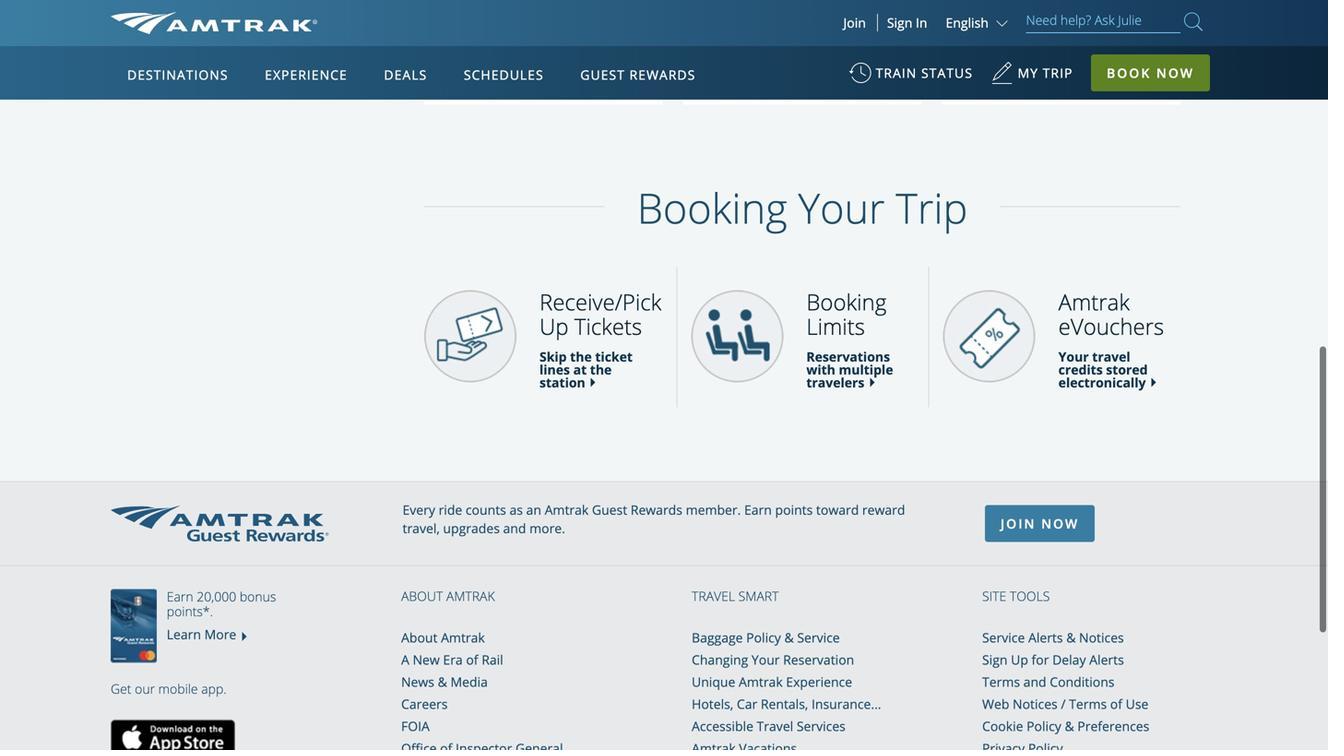 Task type: vqa. For each thing, say whether or not it's contained in the screenshot.


Task type: locate. For each thing, give the bounding box(es) containing it.
regions map image
[[179, 154, 622, 412]]

evouchers
[[1059, 311, 1165, 341]]

about amtrak link
[[401, 629, 485, 646]]

amtrak inside baggage policy & service changing your reservation unique amtrak experience hotels, car rentals, insurance... accessible travel services
[[739, 673, 783, 691]]

0 horizontal spatial booking
[[637, 180, 788, 236]]

amtrak up the travel
[[1059, 287, 1130, 317]]

0 horizontal spatial sign
[[888, 14, 913, 31]]

careers
[[401, 695, 448, 713]]

now
[[1157, 64, 1195, 82]]

ticket
[[596, 348, 633, 365]]

1 vertical spatial and
[[1024, 673, 1047, 691]]

policy up the changing your reservation link
[[747, 629, 782, 646]]

1 horizontal spatial learn more
[[766, 18, 840, 36]]

0 horizontal spatial learn more link
[[506, 18, 581, 36]]

travel smart
[[692, 587, 779, 605]]

travel up 'baggage' on the bottom of page
[[692, 587, 736, 605]]

your inside baggage policy & service changing your reservation unique amtrak experience hotels, car rentals, insurance... accessible travel services
[[752, 651, 780, 669]]

0 horizontal spatial service
[[798, 629, 840, 646]]

amtrak evouchers your travel credits stored electronically
[[1059, 287, 1165, 391]]

1 horizontal spatial more
[[806, 18, 840, 36]]

1 vertical spatial travel
[[757, 718, 794, 735]]

sign up web
[[983, 651, 1008, 669]]

up
[[540, 311, 569, 341], [1012, 651, 1029, 669]]

terms and conditions link
[[983, 673, 1115, 691]]

unique
[[692, 673, 736, 691]]

sign inside banner
[[888, 14, 913, 31]]

join now link
[[986, 505, 1096, 542]]

1 horizontal spatial booking
[[807, 287, 887, 317]]

of right era at the bottom of page
[[466, 651, 479, 669]]

/
[[1062, 695, 1066, 713]]

every ride counts as an amtrak guest rewards member. earn points toward reward travel, upgrades and more.
[[403, 501, 906, 537]]

policy down /
[[1027, 718, 1062, 735]]

smart
[[739, 587, 779, 605]]

cars image
[[692, 290, 784, 383]]

amtrak
[[1059, 287, 1130, 317], [545, 501, 589, 519], [447, 587, 495, 605], [441, 629, 485, 646], [739, 673, 783, 691]]

1 vertical spatial sign
[[983, 651, 1008, 669]]

baggage policy & service changing your reservation unique amtrak experience hotels, car rentals, insurance... accessible travel services
[[692, 629, 882, 735]]

footer
[[0, 481, 1329, 750]]

1 horizontal spatial travel
[[757, 718, 794, 735]]

terms up web
[[983, 673, 1021, 691]]

1 vertical spatial policy
[[1027, 718, 1062, 735]]

join left the sign in button
[[844, 14, 866, 31]]

amtrak up era at the bottom of page
[[441, 629, 485, 646]]

amtrak guest rewards preferred mastercard image
[[111, 589, 166, 663]]

experience inside baggage policy & service changing your reservation unique amtrak experience hotels, car rentals, insurance... accessible travel services
[[787, 673, 853, 691]]

1 horizontal spatial policy
[[1027, 718, 1062, 735]]

the right skip
[[570, 348, 592, 365]]

notices down terms and conditions link
[[1013, 695, 1058, 713]]

about amtrak a new era of rail news & media careers foia
[[401, 629, 504, 735]]

0 vertical spatial of
[[466, 651, 479, 669]]

guest rewards button
[[573, 49, 704, 101]]

alerts up for
[[1029, 629, 1064, 646]]

more.
[[530, 519, 566, 537]]

2 about from the top
[[401, 629, 438, 646]]

reservations
[[807, 348, 891, 365]]

application
[[179, 154, 622, 412]]

0 horizontal spatial of
[[466, 651, 479, 669]]

your
[[799, 180, 886, 236], [1059, 348, 1090, 365], [752, 651, 780, 669]]

1 horizontal spatial service
[[983, 629, 1026, 646]]

learn inside earn 20,000 bonus points*. learn more
[[167, 626, 201, 643]]

up up skip
[[540, 311, 569, 341]]

up inside receive/pick up tickets skip the ticket lines at the station
[[540, 311, 569, 341]]

about up "new"
[[401, 629, 438, 646]]

1 horizontal spatial your
[[799, 180, 886, 236]]

get
[[111, 680, 132, 698]]

0 horizontal spatial earn
[[167, 588, 193, 605]]

0 horizontal spatial up
[[540, 311, 569, 341]]

0 horizontal spatial alerts
[[1029, 629, 1064, 646]]

changing
[[692, 651, 749, 669]]

about up about amtrak link
[[401, 587, 443, 605]]

1 vertical spatial about
[[401, 629, 438, 646]]

0 horizontal spatial join
[[844, 14, 866, 31]]

0 horizontal spatial policy
[[747, 629, 782, 646]]

of inside about amtrak a new era of rail news & media careers foia
[[466, 651, 479, 669]]

trip
[[896, 180, 968, 236]]

mobile
[[158, 680, 198, 698]]

1 vertical spatial join
[[1001, 515, 1037, 532]]

more up trip
[[1065, 31, 1099, 49]]

terms down conditions
[[1070, 695, 1108, 713]]

1 horizontal spatial join
[[1001, 515, 1037, 532]]

credits
[[1059, 361, 1103, 378]]

0 horizontal spatial learn more
[[506, 18, 581, 36]]

service up reservation
[[798, 629, 840, 646]]

notices
[[1080, 629, 1125, 646], [1013, 695, 1058, 713]]

learn more for the right learn more link
[[1025, 31, 1099, 49]]

the right at
[[590, 361, 612, 378]]

amtrak up about amtrak link
[[447, 587, 495, 605]]

with
[[807, 361, 836, 378]]

tickets
[[575, 311, 642, 341]]

1 horizontal spatial alerts
[[1090, 651, 1125, 669]]

1 vertical spatial of
[[1111, 695, 1123, 713]]

1 vertical spatial notices
[[1013, 695, 1058, 713]]

travel inside baggage policy & service changing your reservation unique amtrak experience hotels, car rentals, insurance... accessible travel services
[[757, 718, 794, 735]]

1 vertical spatial rewards
[[631, 501, 683, 519]]

your inside amtrak evouchers your travel credits stored electronically
[[1059, 348, 1090, 365]]

booking for booking your trip
[[637, 180, 788, 236]]

earn left 20,000
[[167, 588, 193, 605]]

1 service from the left
[[798, 629, 840, 646]]

1 horizontal spatial earn
[[745, 501, 772, 519]]

amtrak up more.
[[545, 501, 589, 519]]

more left "sign in"
[[806, 18, 840, 36]]

preferences
[[1078, 718, 1150, 735]]

toward
[[817, 501, 859, 519]]

2 horizontal spatial learn more
[[1025, 31, 1099, 49]]

amtrak guest rewards image
[[111, 506, 329, 542]]

2 horizontal spatial your
[[1059, 348, 1090, 365]]

1 horizontal spatial terms
[[1070, 695, 1108, 713]]

destinations button
[[120, 49, 236, 101]]

skip the ticket lines at the station link
[[540, 348, 663, 391]]

hotels,
[[692, 695, 734, 713]]

0 vertical spatial rewards
[[630, 66, 696, 84]]

1 horizontal spatial and
[[1024, 673, 1047, 691]]

0 horizontal spatial and
[[503, 519, 526, 537]]

earn inside every ride counts as an amtrak guest rewards member. earn points toward reward travel, upgrades and more.
[[745, 501, 772, 519]]

unique amtrak experience link
[[692, 673, 853, 691]]

about inside about amtrak a new era of rail news & media careers foia
[[401, 629, 438, 646]]

amtrak image
[[111, 12, 318, 34]]

0 horizontal spatial more
[[547, 18, 581, 36]]

deals
[[384, 66, 427, 84]]

more up schedules link
[[547, 18, 581, 36]]

alerts
[[1029, 629, 1064, 646], [1090, 651, 1125, 669]]

0 vertical spatial about
[[401, 587, 443, 605]]

reward
[[863, 501, 906, 519]]

points*.
[[167, 603, 213, 620]]

amtrak down the changing your reservation link
[[739, 673, 783, 691]]

web notices / terms of use link
[[983, 695, 1149, 713]]

booking your trip
[[637, 180, 968, 236]]

0 vertical spatial earn
[[745, 501, 772, 519]]

in
[[916, 14, 928, 31]]

counts
[[466, 501, 506, 519]]

news
[[401, 673, 435, 691]]

1 horizontal spatial notices
[[1080, 629, 1125, 646]]

& down a new era of rail link
[[438, 673, 447, 691]]

your down baggage policy & service link on the bottom right of the page
[[752, 651, 780, 669]]

0 vertical spatial experience
[[265, 66, 348, 84]]

your travel credits stored electronically link
[[1059, 348, 1181, 391]]

& up the changing your reservation link
[[785, 629, 794, 646]]

0 horizontal spatial your
[[752, 651, 780, 669]]

1 vertical spatial booking
[[807, 287, 887, 317]]

up left for
[[1012, 651, 1029, 669]]

learn up schedules link
[[506, 18, 543, 36]]

0 horizontal spatial experience
[[265, 66, 348, 84]]

1 vertical spatial up
[[1012, 651, 1029, 669]]

careers link
[[401, 695, 448, 713]]

baggage
[[692, 629, 743, 646]]

and inside every ride counts as an amtrak guest rewards member. earn points toward reward travel, upgrades and more.
[[503, 519, 526, 537]]

learn more link
[[506, 18, 581, 36], [766, 18, 840, 36], [1025, 31, 1099, 49]]

learn
[[506, 18, 543, 36], [766, 18, 803, 36], [1025, 31, 1062, 49], [167, 626, 201, 643]]

0 vertical spatial guest
[[581, 66, 626, 84]]

alerts up conditions
[[1090, 651, 1125, 669]]

0 vertical spatial up
[[540, 311, 569, 341]]

0 vertical spatial booking
[[637, 180, 788, 236]]

1 horizontal spatial of
[[1111, 695, 1123, 713]]

booking inside booking limits reservations with multiple travelers
[[807, 287, 887, 317]]

1 about from the top
[[401, 587, 443, 605]]

1 horizontal spatial sign
[[983, 651, 1008, 669]]

and
[[503, 519, 526, 537], [1024, 673, 1047, 691]]

service down site at the right of page
[[983, 629, 1026, 646]]

travel down the rentals,
[[757, 718, 794, 735]]

2 vertical spatial your
[[752, 651, 780, 669]]

the
[[570, 348, 592, 365], [590, 361, 612, 378]]

your left trip
[[799, 180, 886, 236]]

app.
[[201, 680, 227, 698]]

earn left points
[[745, 501, 772, 519]]

0 vertical spatial policy
[[747, 629, 782, 646]]

of left use
[[1111, 695, 1123, 713]]

and down for
[[1024, 673, 1047, 691]]

rail
[[482, 651, 504, 669]]

1 horizontal spatial up
[[1012, 651, 1029, 669]]

rewards inside every ride counts as an amtrak guest rewards member. earn points toward reward travel, upgrades and more.
[[631, 501, 683, 519]]

0 vertical spatial and
[[503, 519, 526, 537]]

about
[[401, 587, 443, 605], [401, 629, 438, 646]]

join left now
[[1001, 515, 1037, 532]]

1 vertical spatial your
[[1059, 348, 1090, 365]]

receive/pick up tickets skip the ticket lines at the station
[[540, 287, 662, 391]]

0 vertical spatial terms
[[983, 673, 1021, 691]]

1 vertical spatial earn
[[167, 588, 193, 605]]

policy inside service alerts & notices sign up for delay alerts terms and conditions web notices / terms of use cookie policy & preferences
[[1027, 718, 1062, 735]]

0 vertical spatial join
[[844, 14, 866, 31]]

era
[[443, 651, 463, 669]]

points
[[776, 501, 813, 519]]

banner containing join
[[0, 0, 1329, 426]]

1 horizontal spatial experience
[[787, 673, 853, 691]]

2 horizontal spatial more
[[1065, 31, 1099, 49]]

learn down points*.
[[167, 626, 201, 643]]

1 vertical spatial guest
[[592, 501, 628, 519]]

learn left the join button
[[766, 18, 803, 36]]

and down as
[[503, 519, 526, 537]]

sign left in
[[888, 14, 913, 31]]

every
[[403, 501, 436, 519]]

guest inside every ride counts as an amtrak guest rewards member. earn points toward reward travel, upgrades and more.
[[592, 501, 628, 519]]

hotels image
[[425, 290, 517, 383]]

ground transport image
[[944, 290, 1036, 383]]

2 service from the left
[[983, 629, 1026, 646]]

site
[[983, 587, 1007, 605]]

learn up my trip
[[1025, 31, 1062, 49]]

stored
[[1107, 361, 1148, 378]]

experience inside popup button
[[265, 66, 348, 84]]

notices up delay
[[1080, 629, 1125, 646]]

join for join
[[844, 14, 866, 31]]

destinations
[[127, 66, 228, 84]]

service inside baggage policy & service changing your reservation unique amtrak experience hotels, car rentals, insurance... accessible travel services
[[798, 629, 840, 646]]

book
[[1107, 64, 1152, 82]]

0 vertical spatial travel
[[692, 587, 736, 605]]

about for about amtrak
[[401, 587, 443, 605]]

experience
[[265, 66, 348, 84], [787, 673, 853, 691]]

1 vertical spatial experience
[[787, 673, 853, 691]]

join for join now
[[1001, 515, 1037, 532]]

rewards
[[630, 66, 696, 84], [631, 501, 683, 519]]

your left the travel
[[1059, 348, 1090, 365]]

banner
[[0, 0, 1329, 426]]

learn more
[[506, 18, 581, 36], [766, 18, 840, 36], [1025, 31, 1099, 49]]

get our mobile app.
[[111, 680, 227, 698]]

policy
[[747, 629, 782, 646], [1027, 718, 1062, 735]]

1 vertical spatial terms
[[1070, 695, 1108, 713]]

0 vertical spatial sign
[[888, 14, 913, 31]]



Task type: describe. For each thing, give the bounding box(es) containing it.
english
[[946, 14, 989, 31]]

sign inside service alerts & notices sign up for delay alerts terms and conditions web notices / terms of use cookie policy & preferences
[[983, 651, 1008, 669]]

1 horizontal spatial learn more link
[[766, 18, 840, 36]]

booking limits reservations with multiple travelers
[[807, 287, 894, 391]]

for
[[1032, 651, 1050, 669]]

guest inside popup button
[[581, 66, 626, 84]]

my
[[1018, 64, 1039, 82]]

english button
[[946, 14, 1013, 31]]

Please enter your search item search field
[[1027, 9, 1181, 33]]

cookie policy & preferences link
[[983, 718, 1150, 735]]

sign in
[[888, 14, 928, 31]]

reservation
[[784, 651, 855, 669]]

services
[[797, 718, 846, 735]]

up inside service alerts & notices sign up for delay alerts terms and conditions web notices / terms of use cookie policy & preferences
[[1012, 651, 1029, 669]]

0 vertical spatial notices
[[1080, 629, 1125, 646]]

join now
[[1001, 515, 1080, 532]]

search icon image
[[1185, 9, 1203, 34]]

insurance...
[[812, 695, 882, 713]]

my trip
[[1018, 64, 1074, 82]]

0 horizontal spatial terms
[[983, 673, 1021, 691]]

booking for booking limits reservations with multiple travelers
[[807, 287, 887, 317]]

sign up for delay alerts link
[[983, 651, 1125, 669]]

cookie
[[983, 718, 1024, 735]]

of inside service alerts & notices sign up for delay alerts terms and conditions web notices / terms of use cookie policy & preferences
[[1111, 695, 1123, 713]]

tools
[[1010, 587, 1051, 605]]

sign in button
[[888, 14, 928, 31]]

0 vertical spatial alerts
[[1029, 629, 1064, 646]]

deals button
[[377, 49, 435, 101]]

my trip button
[[992, 55, 1074, 101]]

1 vertical spatial alerts
[[1090, 651, 1125, 669]]

amtrak inside every ride counts as an amtrak guest rewards member. earn points toward reward travel, upgrades and more.
[[545, 501, 589, 519]]

about amtrak
[[401, 587, 495, 605]]

about for about amtrak a new era of rail news & media careers foia
[[401, 629, 438, 646]]

footer containing every ride counts as an amtrak guest rewards member. earn points toward reward travel, upgrades and more.
[[0, 481, 1329, 750]]

conditions
[[1050, 673, 1115, 691]]

policy inside baggage policy & service changing your reservation unique amtrak experience hotels, car rentals, insurance... accessible travel services
[[747, 629, 782, 646]]

& down the web notices / terms of use link
[[1065, 718, 1075, 735]]

2 horizontal spatial learn more link
[[1025, 31, 1099, 49]]

earn 20,000 bonus points*. learn more
[[167, 588, 276, 643]]

delay
[[1053, 651, 1087, 669]]

hotels, car rentals, insurance... link
[[692, 695, 882, 713]]

a
[[401, 651, 410, 669]]

and inside service alerts & notices sign up for delay alerts terms and conditions web notices / terms of use cookie policy & preferences
[[1024, 673, 1047, 691]]

experience button
[[258, 49, 355, 101]]

ride
[[439, 501, 463, 519]]

& inside about amtrak a new era of rail news & media careers foia
[[438, 673, 447, 691]]

more
[[205, 626, 237, 643]]

join button
[[833, 14, 878, 31]]

status
[[922, 64, 974, 82]]

earn inside earn 20,000 bonus points*. learn more
[[167, 588, 193, 605]]

new
[[413, 651, 440, 669]]

an
[[527, 501, 542, 519]]

upgrades
[[443, 519, 500, 537]]

changing your reservation link
[[692, 651, 855, 669]]

service inside service alerts & notices sign up for delay alerts terms and conditions web notices / terms of use cookie policy & preferences
[[983, 629, 1026, 646]]

travel,
[[403, 519, 440, 537]]

skip
[[540, 348, 567, 365]]

trip
[[1043, 64, 1074, 82]]

0 horizontal spatial notices
[[1013, 695, 1058, 713]]

baggage policy & service link
[[692, 629, 840, 646]]

our
[[135, 680, 155, 698]]

book now
[[1107, 64, 1195, 82]]

travel
[[1093, 348, 1131, 365]]

car
[[737, 695, 758, 713]]

& up delay
[[1067, 629, 1076, 646]]

& inside baggage policy & service changing your reservation unique amtrak experience hotels, car rentals, insurance... accessible travel services
[[785, 629, 794, 646]]

station
[[540, 374, 586, 391]]

rewards inside popup button
[[630, 66, 696, 84]]

train
[[876, 64, 918, 82]]

service alerts & notices link
[[983, 629, 1125, 646]]

receive/pick
[[540, 287, 662, 317]]

as
[[510, 501, 523, 519]]

train status link
[[850, 55, 974, 101]]

secondary navigation
[[111, 0, 388, 454]]

travelers
[[807, 374, 865, 391]]

0 vertical spatial your
[[799, 180, 886, 236]]

guest rewards
[[581, 66, 696, 84]]

limits
[[807, 311, 866, 341]]

amtrak inside amtrak evouchers your travel credits stored electronically
[[1059, 287, 1130, 317]]

media
[[451, 673, 488, 691]]

20,000
[[197, 588, 236, 605]]

bonus
[[240, 588, 276, 605]]

use
[[1126, 695, 1149, 713]]

book now button
[[1092, 54, 1211, 91]]

member.
[[686, 501, 741, 519]]

reservations with multiple travelers link
[[807, 348, 915, 391]]

electronically
[[1059, 374, 1147, 391]]

a new era of rail link
[[401, 651, 504, 669]]

web
[[983, 695, 1010, 713]]

0 horizontal spatial travel
[[692, 587, 736, 605]]

now
[[1042, 515, 1080, 532]]

at
[[574, 361, 587, 378]]

amtrak inside about amtrak a new era of rail news & media careers foia
[[441, 629, 485, 646]]

learn more for learn more link to the middle
[[766, 18, 840, 36]]

schedules link
[[457, 46, 552, 100]]

learn more for learn more link to the left
[[506, 18, 581, 36]]

multiple
[[839, 361, 894, 378]]

news & media link
[[401, 673, 488, 691]]

lines
[[540, 361, 570, 378]]

schedules
[[464, 66, 544, 84]]



